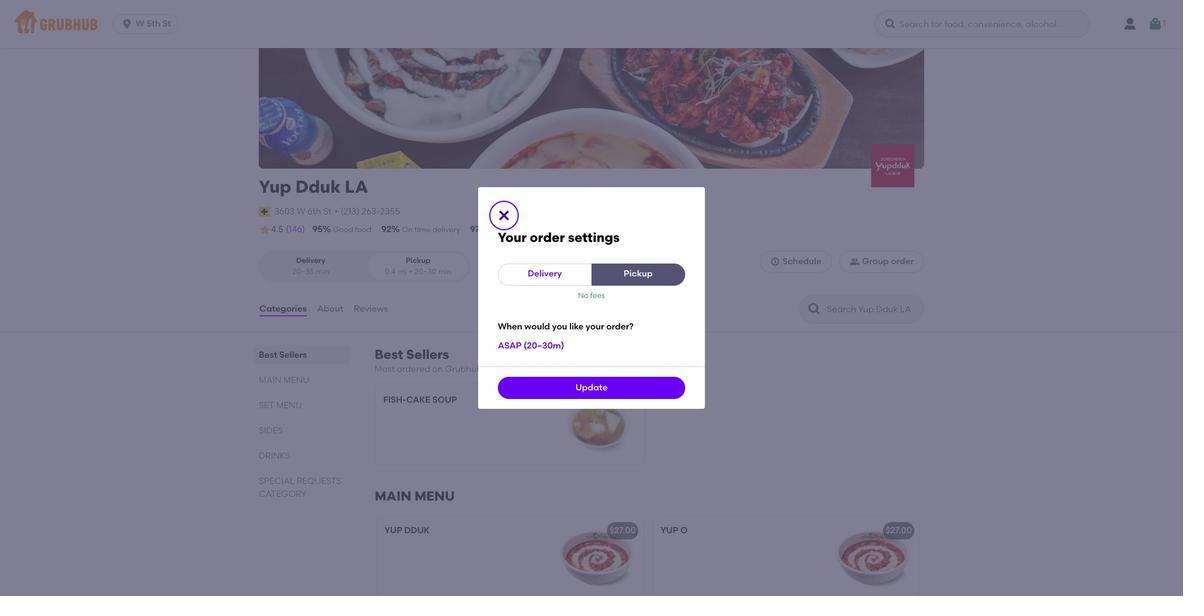 Task type: vqa. For each thing, say whether or not it's contained in the screenshot.
(146)
yes



Task type: locate. For each thing, give the bounding box(es) containing it.
0 vertical spatial pickup
[[406, 257, 431, 265]]

1 horizontal spatial w
[[297, 206, 306, 217]]

1 yup from the left
[[385, 526, 403, 537]]

fish-
[[384, 395, 406, 406]]

st right 5th
[[162, 18, 171, 29]]

menu right the set
[[276, 401, 302, 411]]

2 vertical spatial menu
[[415, 489, 455, 505]]

0 horizontal spatial svg image
[[497, 208, 512, 223]]

on
[[433, 364, 443, 375]]

0 horizontal spatial delivery
[[296, 257, 326, 265]]

2 yup from the left
[[661, 526, 679, 537]]

1 vertical spatial pickup
[[624, 269, 653, 280]]

main up the set
[[259, 376, 282, 386]]

w left 5th
[[136, 18, 145, 29]]

best up most
[[375, 347, 403, 363]]

3603 w 6th st
[[275, 206, 332, 217]]

subscription pass image
[[259, 207, 271, 217]]

order right your
[[530, 230, 565, 245]]

no fees
[[579, 291, 605, 300]]

0 vertical spatial main menu
[[259, 376, 310, 386]]

sellers up on
[[407, 347, 449, 363]]

category
[[259, 490, 307, 500]]

menu
[[284, 376, 310, 386], [276, 401, 302, 411], [415, 489, 455, 505]]

0 horizontal spatial main
[[259, 376, 282, 386]]

pickup inside 'pickup 0.4 mi • 20–30 min'
[[406, 257, 431, 265]]

sellers for best sellers most ordered on grubhub
[[407, 347, 449, 363]]

main
[[259, 376, 282, 386], [375, 489, 412, 505]]

yup
[[259, 176, 291, 197]]

$27.00
[[610, 526, 636, 537], [886, 526, 913, 537]]

0 horizontal spatial pickup
[[406, 257, 431, 265]]

1 vertical spatial delivery
[[528, 269, 562, 280]]

1 vertical spatial main
[[375, 489, 412, 505]]

• left (213)
[[335, 206, 338, 217]]

st inside button
[[323, 206, 332, 217]]

0 vertical spatial svg image
[[885, 18, 897, 30]]

0 vertical spatial w
[[136, 18, 145, 29]]

like
[[570, 322, 584, 332]]

1 horizontal spatial yup
[[661, 526, 679, 537]]

when would you like your order?
[[498, 322, 634, 332]]

min right 20–35 at the top left
[[316, 267, 329, 276]]

svg image up the correct
[[497, 208, 512, 223]]

1 horizontal spatial delivery
[[528, 269, 562, 280]]

good food
[[333, 226, 372, 234]]

sellers
[[407, 347, 449, 363], [280, 350, 307, 361]]

1 vertical spatial w
[[297, 206, 306, 217]]

1 horizontal spatial svg image
[[885, 18, 897, 30]]

main menu up dduk
[[375, 489, 455, 505]]

order right the correct
[[520, 226, 539, 234]]

0 horizontal spatial st
[[162, 18, 171, 29]]

2 horizontal spatial svg image
[[1149, 17, 1164, 31]]

0 horizontal spatial svg image
[[121, 18, 133, 30]]

categories button
[[259, 287, 307, 332]]

pickup up '20–30'
[[406, 257, 431, 265]]

1 vertical spatial •
[[410, 267, 412, 276]]

menu up dduk
[[415, 489, 455, 505]]

yup o image
[[828, 518, 920, 597]]

delivery
[[296, 257, 326, 265], [528, 269, 562, 280]]

svg image right save this restaurant image
[[885, 18, 897, 30]]

pickup
[[406, 257, 431, 265], [624, 269, 653, 280]]

mi
[[398, 267, 407, 276]]

option group
[[259, 251, 470, 282]]

best for best sellers
[[259, 350, 277, 361]]

main menu down 'best sellers'
[[259, 376, 310, 386]]

1 vertical spatial st
[[323, 206, 332, 217]]

save this restaurant button
[[866, 25, 888, 47]]

95
[[313, 224, 323, 235]]

svg image inside "w 5th st" button
[[121, 18, 133, 30]]

1 horizontal spatial $27.00
[[886, 526, 913, 537]]

pickup inside button
[[624, 269, 653, 280]]

97
[[470, 224, 480, 235]]

0 horizontal spatial sellers
[[280, 350, 307, 361]]

0 vertical spatial main
[[259, 376, 282, 386]]

most
[[375, 364, 395, 375]]

0 vertical spatial •
[[335, 206, 338, 217]]

(213) 263-2355 button
[[341, 206, 400, 218]]

svg image
[[1149, 17, 1164, 31], [121, 18, 133, 30], [771, 257, 780, 267]]

delivery up 20–35 at the top left
[[296, 257, 326, 265]]

6th
[[308, 206, 321, 217]]

min
[[316, 267, 329, 276], [438, 267, 452, 276]]

0 horizontal spatial best
[[259, 350, 277, 361]]

w
[[136, 18, 145, 29], [297, 206, 306, 217]]

order
[[520, 226, 539, 234], [530, 230, 565, 245], [892, 257, 914, 267]]

yup o
[[661, 526, 688, 537]]

main up yup dduk
[[375, 489, 412, 505]]

w left 6th
[[297, 206, 306, 217]]

fish-cake soup image
[[552, 385, 645, 465]]

best
[[375, 347, 403, 363], [259, 350, 277, 361]]

reviews
[[354, 304, 388, 314]]

special
[[259, 477, 295, 487]]

would
[[525, 322, 550, 332]]

yup for yup o
[[661, 526, 679, 537]]

0 horizontal spatial •
[[335, 206, 338, 217]]

1 horizontal spatial st
[[323, 206, 332, 217]]

0 horizontal spatial $27.00
[[610, 526, 636, 537]]

requests
[[297, 477, 342, 487]]

no
[[579, 291, 589, 300]]

0 vertical spatial delivery
[[296, 257, 326, 265]]

order for your
[[530, 230, 565, 245]]

order inside button
[[892, 257, 914, 267]]

time
[[415, 226, 431, 234]]

svg image for schedule
[[771, 257, 780, 267]]

order?
[[607, 322, 634, 332]]

1 horizontal spatial main menu
[[375, 489, 455, 505]]

•
[[335, 206, 338, 217], [410, 267, 412, 276]]

4.5
[[271, 224, 284, 235]]

1 horizontal spatial •
[[410, 267, 412, 276]]

drinks
[[259, 451, 291, 462]]

correct order
[[490, 226, 539, 234]]

group
[[863, 257, 890, 267]]

1 min from the left
[[316, 267, 329, 276]]

order for group
[[892, 257, 914, 267]]

your
[[586, 322, 605, 332]]

svg image
[[885, 18, 897, 30], [497, 208, 512, 223]]

• (213) 263-2355
[[335, 206, 400, 217]]

menu down 'best sellers'
[[284, 376, 310, 386]]

best inside best sellers most ordered on grubhub
[[375, 347, 403, 363]]

svg image inside schedule button
[[771, 257, 780, 267]]

delivery for delivery
[[528, 269, 562, 280]]

• right mi
[[410, 267, 412, 276]]

best down categories button
[[259, 350, 277, 361]]

categories
[[260, 304, 307, 314]]

sellers down categories button
[[280, 350, 307, 361]]

st
[[162, 18, 171, 29], [323, 206, 332, 217]]

st right 6th
[[323, 206, 332, 217]]

1 vertical spatial svg image
[[497, 208, 512, 223]]

order right "group"
[[892, 257, 914, 267]]

delivery inside delivery 20–35 min
[[296, 257, 326, 265]]

pickup up the order?
[[624, 269, 653, 280]]

1 horizontal spatial min
[[438, 267, 452, 276]]

on
[[402, 226, 413, 234]]

2 min from the left
[[438, 267, 452, 276]]

1 $27.00 from the left
[[610, 526, 636, 537]]

min right '20–30'
[[438, 267, 452, 276]]

svg image inside 1 button
[[1149, 17, 1164, 31]]

delivery down the your order settings
[[528, 269, 562, 280]]

ordered
[[397, 364, 430, 375]]

1 horizontal spatial best
[[375, 347, 403, 363]]

5th
[[147, 18, 160, 29]]

2 $27.00 from the left
[[886, 526, 913, 537]]

asap (20–30m)
[[498, 341, 565, 352]]

0 horizontal spatial min
[[316, 267, 329, 276]]

3603
[[275, 206, 295, 217]]

settings
[[568, 230, 620, 245]]

1 horizontal spatial main
[[375, 489, 412, 505]]

your order settings
[[498, 230, 620, 245]]

dduk
[[296, 176, 341, 197]]

0 vertical spatial st
[[162, 18, 171, 29]]

yup dduk
[[385, 526, 430, 537]]

1 horizontal spatial svg image
[[771, 257, 780, 267]]

yup
[[385, 526, 403, 537], [661, 526, 679, 537]]

0 horizontal spatial w
[[136, 18, 145, 29]]

1 horizontal spatial sellers
[[407, 347, 449, 363]]

w 5th st
[[136, 18, 171, 29]]

update button
[[498, 378, 686, 400]]

yup left o
[[661, 526, 679, 537]]

fish-cake soup
[[384, 395, 457, 406]]

schedule
[[783, 257, 822, 267]]

(20–30m)
[[524, 341, 565, 352]]

w inside button
[[136, 18, 145, 29]]

delivery inside button
[[528, 269, 562, 280]]

yup left dduk
[[385, 526, 403, 537]]

0 horizontal spatial yup
[[385, 526, 403, 537]]

sellers inside best sellers most ordered on grubhub
[[407, 347, 449, 363]]

delivery for delivery 20–35 min
[[296, 257, 326, 265]]

1 vertical spatial main menu
[[375, 489, 455, 505]]

best sellers most ordered on grubhub
[[375, 347, 483, 375]]

1 horizontal spatial pickup
[[624, 269, 653, 280]]

20–30
[[415, 267, 437, 276]]

(146)
[[286, 224, 305, 235]]



Task type: describe. For each thing, give the bounding box(es) containing it.
option group containing delivery 20–35 min
[[259, 251, 470, 282]]

sellers for best sellers
[[280, 350, 307, 361]]

Search Yup Dduk LA search field
[[826, 304, 921, 316]]

grubhub
[[445, 364, 483, 375]]

on time delivery
[[402, 226, 460, 234]]

group order button
[[840, 251, 925, 273]]

min inside delivery 20–35 min
[[316, 267, 329, 276]]

92
[[382, 224, 392, 235]]

update
[[576, 383, 608, 394]]

svg image for 1
[[1149, 17, 1164, 31]]

• inside 'pickup 0.4 mi • 20–30 min'
[[410, 267, 412, 276]]

food
[[355, 226, 372, 234]]

search icon image
[[808, 302, 823, 317]]

fees
[[591, 291, 605, 300]]

min inside 'pickup 0.4 mi • 20–30 min'
[[438, 267, 452, 276]]

set menu
[[259, 401, 302, 411]]

pickup for pickup
[[624, 269, 653, 280]]

yup dduk image
[[551, 518, 644, 597]]

sides
[[259, 426, 283, 437]]

0 horizontal spatial main menu
[[259, 376, 310, 386]]

$27.00 for yup dduk
[[610, 526, 636, 537]]

best sellers
[[259, 350, 307, 361]]

pickup button
[[592, 264, 686, 286]]

0.4
[[385, 267, 396, 276]]

cake
[[406, 395, 431, 406]]

2355
[[380, 206, 400, 217]]

(213)
[[341, 206, 360, 217]]

1 button
[[1149, 13, 1167, 35]]

w inside button
[[297, 206, 306, 217]]

0 vertical spatial menu
[[284, 376, 310, 386]]

o
[[681, 526, 688, 537]]

1 vertical spatial menu
[[276, 401, 302, 411]]

3603 w 6th st button
[[274, 205, 332, 219]]

pickup for pickup 0.4 mi • 20–30 min
[[406, 257, 431, 265]]

1
[[1164, 18, 1167, 29]]

best for best sellers most ordered on grubhub
[[375, 347, 403, 363]]

main navigation navigation
[[0, 0, 1184, 48]]

people icon image
[[851, 257, 860, 267]]

about
[[317, 304, 344, 314]]

263-
[[362, 206, 380, 217]]

yup dduk la
[[259, 176, 369, 197]]

good
[[333, 226, 354, 234]]

20–35
[[293, 267, 314, 276]]

star icon image
[[259, 224, 271, 236]]

set
[[259, 401, 274, 411]]

save this restaurant image
[[869, 28, 884, 43]]

svg image inside main navigation navigation
[[885, 18, 897, 30]]

dduk
[[405, 526, 430, 537]]

correct
[[490, 226, 518, 234]]

about button
[[317, 287, 344, 332]]

reviews button
[[353, 287, 389, 332]]

$27.00 for yup o
[[886, 526, 913, 537]]

group order
[[863, 257, 914, 267]]

soup
[[433, 395, 457, 406]]

asap
[[498, 341, 522, 352]]

share icon image
[[897, 28, 911, 43]]

delivery button
[[498, 264, 592, 286]]

la
[[345, 176, 369, 197]]

special requests category
[[259, 477, 342, 500]]

st inside button
[[162, 18, 171, 29]]

schedule button
[[760, 251, 833, 273]]

asap (20–30m) button
[[498, 336, 565, 358]]

yup dduk la logo image
[[872, 144, 915, 187]]

yup for yup dduk
[[385, 526, 403, 537]]

delivery 20–35 min
[[293, 257, 329, 276]]

w 5th st button
[[113, 14, 184, 34]]

svg image for w 5th st
[[121, 18, 133, 30]]

$13.00
[[611, 393, 638, 403]]

your
[[498, 230, 527, 245]]

you
[[552, 322, 568, 332]]

pickup 0.4 mi • 20–30 min
[[385, 257, 452, 276]]

when
[[498, 322, 523, 332]]

delivery
[[433, 226, 460, 234]]

order for correct
[[520, 226, 539, 234]]



